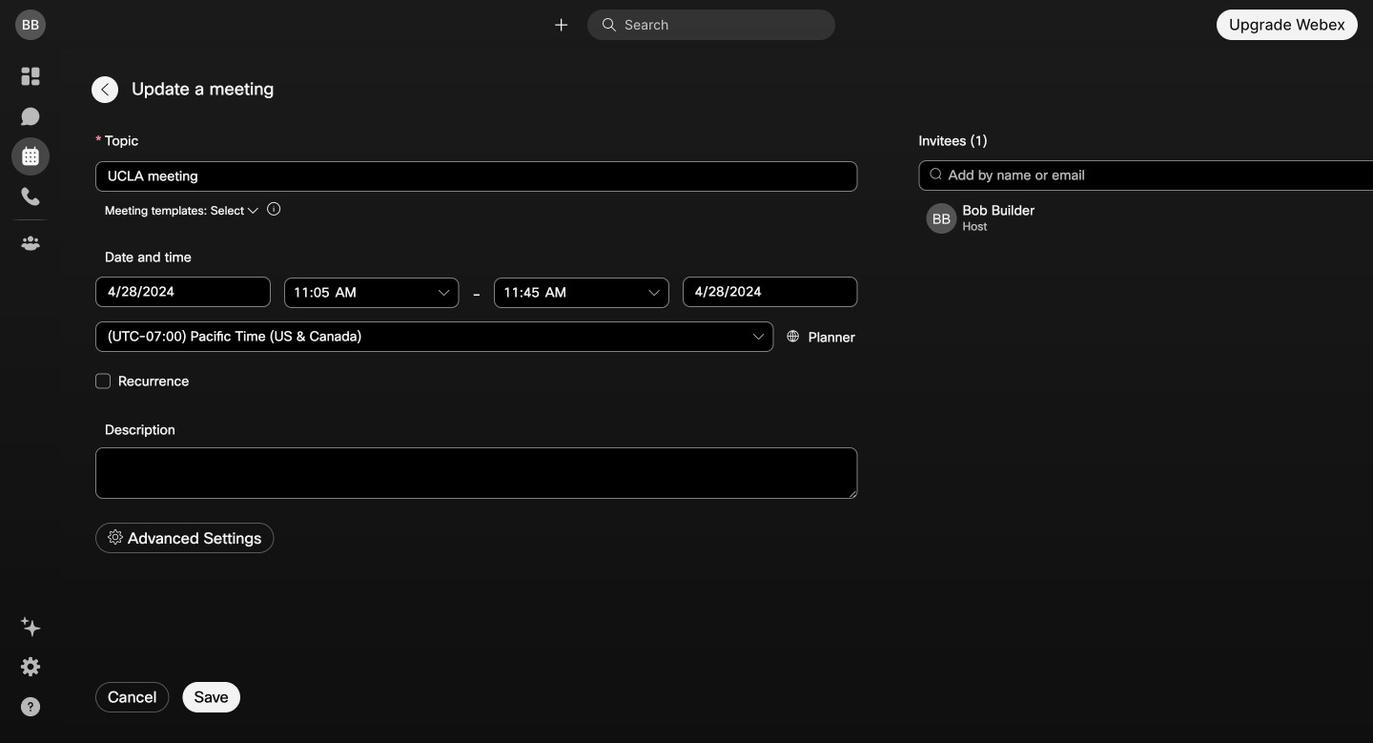 Task type: locate. For each thing, give the bounding box(es) containing it.
webex tab list
[[11, 57, 50, 262]]

navigation
[[0, 50, 61, 743]]



